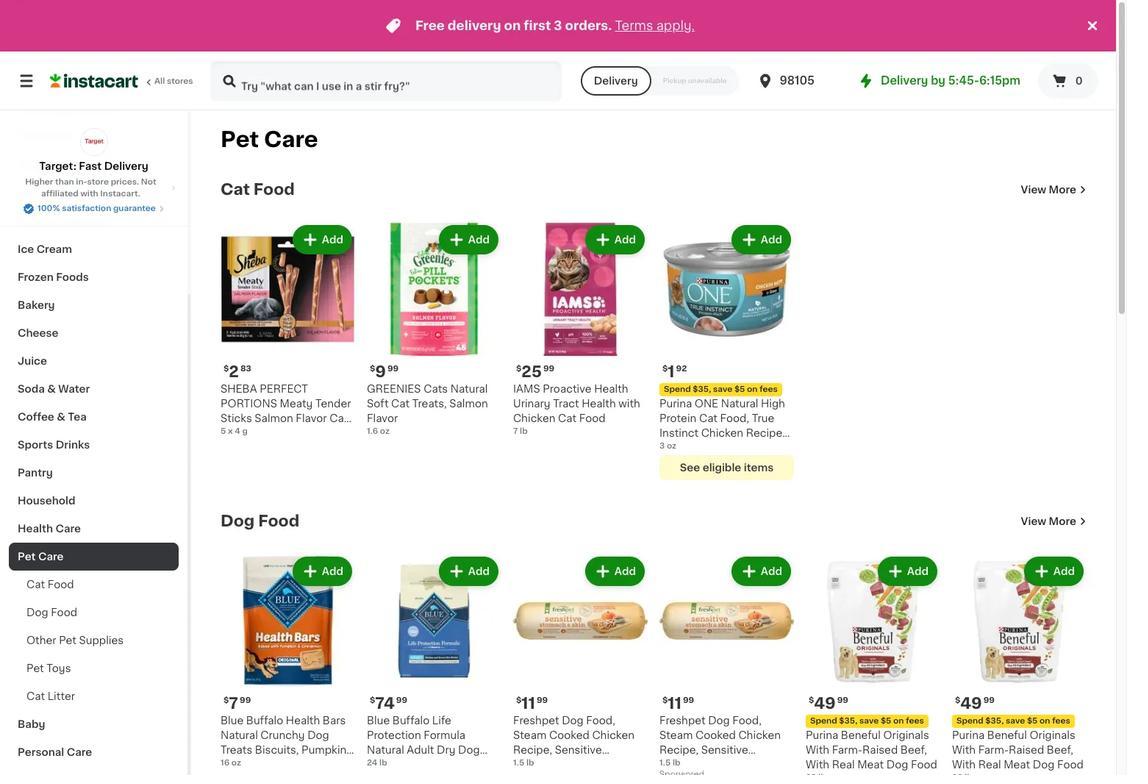 Task type: locate. For each thing, give the bounding box(es) containing it.
1 vertical spatial with
[[619, 399, 640, 409]]

1 originals from the left
[[883, 730, 929, 740]]

0 horizontal spatial sensitive
[[555, 745, 602, 755]]

1 horizontal spatial freshpet
[[660, 715, 706, 726]]

health inside blue buffalo health bars natural crunchy dog treats biscuits, pumpkin & cinnamon
[[286, 715, 320, 726]]

flavor down soft
[[367, 413, 398, 424]]

1 horizontal spatial farm-
[[978, 745, 1009, 755]]

2 sensitive from the left
[[701, 745, 748, 755]]

1 vertical spatial oz
[[667, 442, 677, 450]]

$ 2 83
[[224, 364, 251, 379]]

$ inside $ 1 92
[[663, 365, 668, 373]]

0 vertical spatial dog food
[[221, 513, 299, 529]]

1 horizontal spatial $ 11 99
[[663, 696, 694, 711]]

2 view more link from the top
[[1021, 514, 1087, 529]]

0 horizontal spatial with
[[80, 190, 98, 198]]

oz right 16
[[231, 759, 241, 767]]

2 view more from the top
[[1021, 516, 1077, 526]]

care inside pet care link
[[38, 551, 64, 562]]

pet inside "other pet supplies" link
[[59, 635, 76, 646]]

skin
[[573, 760, 595, 770], [719, 760, 741, 770]]

x
[[228, 427, 233, 435]]

0 horizontal spatial beef,
[[901, 745, 927, 755]]

1 recipe, from the left
[[513, 745, 552, 755]]

care for health care link
[[55, 524, 81, 534]]

foods
[[56, 272, 89, 282]]

care
[[264, 129, 318, 150], [55, 524, 81, 534], [38, 551, 64, 562], [67, 747, 92, 757]]

0 horizontal spatial oz
[[231, 759, 241, 767]]

fresh
[[18, 104, 47, 115], [18, 132, 47, 143]]

0 horizontal spatial farm-
[[832, 745, 863, 755]]

juice
[[18, 356, 47, 366]]

oz for 7
[[231, 759, 241, 767]]

freshpet
[[513, 715, 559, 726], [660, 715, 706, 726]]

1 horizontal spatial $35,
[[839, 717, 858, 725]]

1 horizontal spatial spend
[[810, 717, 837, 725]]

1 buffalo from the left
[[246, 715, 283, 726]]

1 vertical spatial more
[[1049, 516, 1077, 526]]

in
[[660, 443, 669, 453]]

1 flavor from the left
[[296, 413, 327, 424]]

toys
[[47, 663, 71, 674]]

1 more from the top
[[1049, 185, 1077, 195]]

care inside personal care link
[[67, 747, 92, 757]]

product group
[[221, 222, 355, 438], [367, 222, 501, 438], [513, 222, 648, 438], [660, 222, 794, 480], [221, 554, 355, 770], [367, 554, 501, 775], [513, 554, 648, 770], [660, 554, 794, 775], [806, 554, 940, 775], [952, 554, 1087, 775]]

1 fresh from the top
[[18, 104, 47, 115]]

& inside dairy & eggs link
[[49, 160, 57, 171]]

1 view more from the top
[[1021, 185, 1077, 195]]

care for personal care link
[[67, 747, 92, 757]]

2 horizontal spatial oz
[[667, 442, 677, 450]]

0 horizontal spatial 1.5 lb
[[513, 759, 534, 767]]

1 horizontal spatial cat food link
[[221, 181, 295, 199]]

fresh for fresh vegetables
[[18, 104, 47, 115]]

affiliated
[[41, 190, 79, 198]]

2 fresh from the top
[[18, 132, 47, 143]]

1 49 from the left
[[814, 696, 836, 711]]

view more for 11
[[1021, 516, 1077, 526]]

stomach up sponsored badge image
[[660, 760, 706, 770]]

flavor inside the sheba perfect portions meaty tender sticks salmon flavor cat treats
[[296, 413, 327, 424]]

0 vertical spatial view more link
[[1021, 182, 1087, 197]]

0 vertical spatial 7
[[513, 427, 518, 435]]

0 horizontal spatial $ 11 99
[[516, 696, 548, 711]]

$ 49 99
[[809, 696, 849, 711], [955, 696, 995, 711]]

natural up 24 lb
[[367, 745, 404, 755]]

0 horizontal spatial freshpet
[[513, 715, 559, 726]]

delivery inside delivery by 5:45-6:15pm link
[[881, 75, 928, 86]]

0 horizontal spatial purina beneful originals with farm-raised beef, with real meat dog food
[[806, 730, 937, 770]]

2 raised from the left
[[1009, 745, 1044, 755]]

blue for 7
[[221, 715, 244, 726]]

$ 1 92
[[663, 364, 687, 379]]

2 horizontal spatial delivery
[[881, 75, 928, 86]]

blue inside 'blue buffalo life protection formula natural adult dry dog food, chicken and brown rice'
[[367, 715, 390, 726]]

2 buffalo from the left
[[393, 715, 430, 726]]

0 horizontal spatial blue
[[221, 715, 244, 726]]

3 down instinct
[[660, 442, 665, 450]]

stomach right brown
[[513, 760, 560, 770]]

health up crunchy
[[286, 715, 320, 726]]

blue down 74
[[367, 715, 390, 726]]

0 horizontal spatial skin
[[573, 760, 595, 770]]

3 right first
[[554, 20, 562, 32]]

fresh up the dairy
[[18, 132, 47, 143]]

None search field
[[210, 60, 562, 101]]

0 horizontal spatial pet care
[[18, 551, 64, 562]]

dog inside blue buffalo health bars natural crunchy dog treats biscuits, pumpkin & cinnamon
[[307, 730, 329, 740]]

0 horizontal spatial dog food
[[26, 607, 77, 618]]

& inside 'snacks & candy' link
[[59, 188, 67, 199]]

natural up "true"
[[721, 399, 758, 409]]

lb inside the iams proactive health urinary tract health with chicken cat food 7 lb
[[520, 427, 528, 435]]

product group containing 1
[[660, 222, 794, 480]]

16
[[221, 759, 230, 767]]

1.5 up sponsored badge image
[[660, 759, 671, 767]]

delivery down terms
[[594, 76, 638, 86]]

1.5 right brown
[[513, 759, 524, 767]]

1 freshpet from the left
[[513, 715, 559, 726]]

1 sensitive from the left
[[555, 745, 602, 755]]

prices.
[[111, 178, 139, 186]]

cooked
[[549, 730, 590, 740], [696, 730, 736, 740]]

1 11 from the left
[[522, 696, 535, 711]]

1 horizontal spatial with
[[619, 399, 640, 409]]

0 horizontal spatial delivery
[[104, 161, 148, 171]]

6:15pm
[[979, 75, 1021, 86]]

2 horizontal spatial save
[[1006, 717, 1025, 725]]

item carousel region for cat food
[[200, 216, 1087, 489]]

cinnamon
[[231, 760, 284, 770]]

dog food link
[[221, 513, 299, 530], [9, 599, 179, 626]]

fresh for fresh fruit
[[18, 132, 47, 143]]

flavor for meaty
[[296, 413, 327, 424]]

on
[[504, 20, 521, 32], [747, 385, 758, 393], [893, 717, 904, 725], [1040, 717, 1050, 725]]

instacart logo image
[[50, 72, 138, 90]]

1 horizontal spatial 49
[[961, 696, 982, 711]]

fresh up fresh fruit
[[18, 104, 47, 115]]

2 real from the left
[[978, 760, 1001, 770]]

health care link
[[9, 515, 179, 543]]

2 49 from the left
[[961, 696, 982, 711]]

other
[[26, 635, 56, 646]]

natural inside 'blue buffalo life protection formula natural adult dry dog food, chicken and brown rice'
[[367, 745, 404, 755]]

add
[[322, 235, 343, 245], [468, 235, 490, 245], [615, 235, 636, 245], [761, 235, 782, 245], [322, 566, 343, 576], [468, 566, 490, 576], [615, 566, 636, 576], [761, 566, 782, 576], [907, 566, 929, 576], [1054, 566, 1075, 576]]

fees
[[760, 385, 778, 393], [906, 717, 924, 725], [1052, 717, 1070, 725]]

1 beneful from the left
[[841, 730, 881, 740]]

Search field
[[212, 62, 560, 100]]

snacks
[[18, 188, 56, 199]]

salmon inside the sheba perfect portions meaty tender sticks salmon flavor cat treats
[[255, 413, 293, 424]]

blue for 74
[[367, 715, 390, 726]]

1 horizontal spatial blue
[[367, 715, 390, 726]]

0 vertical spatial oz
[[380, 427, 390, 435]]

2 purina beneful originals with farm-raised beef, with real meat dog food from the left
[[952, 730, 1084, 770]]

item carousel region containing 2
[[200, 216, 1087, 489]]

2 view from the top
[[1021, 516, 1046, 526]]

item carousel region containing 7
[[200, 548, 1087, 775]]

sensitive
[[555, 745, 602, 755], [701, 745, 748, 755]]

1 horizontal spatial stomach
[[660, 760, 706, 770]]

more
[[1049, 185, 1077, 195], [1049, 516, 1077, 526]]

1 view from the top
[[1021, 185, 1046, 195]]

1 horizontal spatial purina beneful originals with farm-raised beef, with real meat dog food
[[952, 730, 1084, 770]]

salmon
[[449, 399, 488, 409], [255, 413, 293, 424]]

dog food
[[221, 513, 299, 529], [26, 607, 77, 618]]

buffalo up protection
[[393, 715, 430, 726]]

1 $ 11 99 from the left
[[516, 696, 548, 711]]

0 vertical spatial treats
[[221, 428, 252, 438]]

1 item carousel region from the top
[[200, 216, 1087, 489]]

see eligible items button
[[660, 455, 794, 480]]

3 inside limited time offer region
[[554, 20, 562, 32]]

0 horizontal spatial cat food link
[[9, 571, 179, 599]]

0 vertical spatial 3
[[554, 20, 562, 32]]

ice cream
[[18, 244, 72, 254]]

blue inside blue buffalo health bars natural crunchy dog treats biscuits, pumpkin & cinnamon
[[221, 715, 244, 726]]

food, inside 'blue buffalo life protection formula natural adult dry dog food, chicken and brown rice'
[[367, 760, 396, 770]]

0 horizontal spatial cooked
[[549, 730, 590, 740]]

natural up 16 oz
[[221, 730, 258, 740]]

1.5 lb right brown
[[513, 759, 534, 767]]

blue down $ 7 99
[[221, 715, 244, 726]]

1 vertical spatial view
[[1021, 516, 1046, 526]]

0 horizontal spatial flavor
[[296, 413, 327, 424]]

0 horizontal spatial freshpet dog food, steam cooked chicken recipe, sensitive stomach & skin
[[513, 715, 635, 770]]

buffalo inside blue buffalo health bars natural crunchy dog treats biscuits, pumpkin & cinnamon
[[246, 715, 283, 726]]

with
[[806, 745, 830, 755], [952, 745, 976, 755], [806, 760, 830, 770], [952, 760, 976, 770]]

0 horizontal spatial originals
[[883, 730, 929, 740]]

lb down urinary
[[520, 427, 528, 435]]

ice
[[18, 244, 34, 254]]

2 stomach from the left
[[660, 760, 706, 770]]

1 horizontal spatial steam
[[660, 730, 693, 740]]

salmon for natural
[[449, 399, 488, 409]]

purina beneful originals with farm-raised beef, with real meat dog food
[[806, 730, 937, 770], [952, 730, 1084, 770]]

target: fast delivery
[[39, 161, 148, 171]]

ice cream link
[[9, 235, 179, 263]]

salmon right treats,
[[449, 399, 488, 409]]

&
[[49, 160, 57, 171], [59, 188, 67, 199], [47, 216, 56, 226], [47, 384, 56, 394], [57, 412, 65, 422], [221, 760, 229, 770], [562, 760, 571, 770], [709, 760, 717, 770]]

tea
[[68, 412, 87, 422]]

24
[[367, 759, 377, 767]]

lb right 24
[[379, 759, 387, 767]]

delivery inside delivery button
[[594, 76, 638, 86]]

0 vertical spatial fresh
[[18, 104, 47, 115]]

0 horizontal spatial salmon
[[255, 413, 293, 424]]

delivery up prices.
[[104, 161, 148, 171]]

0 horizontal spatial 11
[[522, 696, 535, 711]]

1 horizontal spatial sensitive
[[701, 745, 748, 755]]

delivery left by at right
[[881, 75, 928, 86]]

$ inside $ 2 83
[[224, 365, 229, 373]]

chicken inside 'blue buffalo life protection formula natural adult dry dog food, chicken and brown rice'
[[399, 760, 441, 770]]

& inside blue buffalo health bars natural crunchy dog treats biscuits, pumpkin & cinnamon
[[221, 760, 229, 770]]

0 horizontal spatial raised
[[863, 745, 898, 755]]

higher
[[25, 178, 53, 186]]

buffalo inside 'blue buffalo life protection formula natural adult dry dog food, chicken and brown rice'
[[393, 715, 430, 726]]

1 treats from the top
[[221, 428, 252, 438]]

chicken inside purina one natural high protein cat food, true instinct chicken recipe in gravy
[[701, 428, 744, 438]]

1 vertical spatial fresh
[[18, 132, 47, 143]]

1 raised from the left
[[863, 745, 898, 755]]

0 vertical spatial salmon
[[449, 399, 488, 409]]

0 vertical spatial dog food link
[[221, 513, 299, 530]]

beef,
[[901, 745, 927, 755], [1047, 745, 1074, 755]]

items
[[744, 463, 774, 473]]

store
[[87, 178, 109, 186]]

1 horizontal spatial 11
[[668, 696, 682, 711]]

1 vertical spatial pet care
[[18, 551, 64, 562]]

health down household
[[18, 524, 53, 534]]

2 more from the top
[[1049, 516, 1077, 526]]

view for spend $35, save $5 on fees
[[1021, 185, 1046, 195]]

oz down instinct
[[667, 442, 677, 450]]

0 horizontal spatial $35,
[[693, 385, 711, 393]]

2 freshpet dog food, steam cooked chicken recipe, sensitive stomach & skin from the left
[[660, 715, 781, 770]]

1 blue from the left
[[221, 715, 244, 726]]

1 vertical spatial dog food
[[26, 607, 77, 618]]

cat inside the iams proactive health urinary tract health with chicken cat food 7 lb
[[558, 413, 577, 424]]

on inside limited time offer region
[[504, 20, 521, 32]]

11
[[522, 696, 535, 711], [668, 696, 682, 711]]

2 blue from the left
[[367, 715, 390, 726]]

delivery
[[881, 75, 928, 86], [594, 76, 638, 86], [104, 161, 148, 171]]

health right tract
[[582, 399, 616, 409]]

1 vertical spatial cat food
[[26, 579, 74, 590]]

all stores
[[154, 77, 193, 85]]

1 horizontal spatial cooked
[[696, 730, 736, 740]]

98105
[[780, 75, 815, 86]]

0 horizontal spatial 7
[[229, 696, 238, 711]]

1 horizontal spatial salmon
[[449, 399, 488, 409]]

view more
[[1021, 185, 1077, 195], [1021, 516, 1077, 526]]

1 horizontal spatial freshpet dog food, steam cooked chicken recipe, sensitive stomach & skin
[[660, 715, 781, 770]]

0 vertical spatial pet care
[[221, 129, 318, 150]]

coffee & tea link
[[9, 403, 179, 431]]

cat inside the sheba perfect portions meaty tender sticks salmon flavor cat treats
[[330, 413, 348, 424]]

flavor down meaty
[[296, 413, 327, 424]]

$ inside '$ 25 99'
[[516, 365, 522, 373]]

99 inside $ 7 99
[[240, 696, 251, 704]]

stores
[[167, 77, 193, 85]]

1 real from the left
[[832, 760, 855, 770]]

0 horizontal spatial meat
[[18, 216, 45, 226]]

view more link
[[1021, 182, 1087, 197], [1021, 514, 1087, 529]]

1 vertical spatial dog food link
[[9, 599, 179, 626]]

0 horizontal spatial buffalo
[[246, 715, 283, 726]]

salmon inside greenies cats natural soft cat treats, salmon flavor 1.6 oz
[[449, 399, 488, 409]]

item carousel region
[[200, 216, 1087, 489], [200, 548, 1087, 775]]

candy
[[70, 188, 105, 199]]

1.5 lb up sponsored badge image
[[660, 759, 681, 767]]

lb right brown
[[526, 759, 534, 767]]

1 horizontal spatial raised
[[1009, 745, 1044, 755]]

2 treats from the top
[[221, 745, 252, 755]]

care inside health care link
[[55, 524, 81, 534]]

1 horizontal spatial recipe,
[[660, 745, 699, 755]]

$ inside $ 74 99
[[370, 696, 375, 704]]

1 horizontal spatial spend $35, save $5 on fees
[[810, 717, 924, 725]]

service type group
[[581, 66, 739, 96]]

0 horizontal spatial steam
[[513, 730, 547, 740]]

food, inside purina one natural high protein cat food, true instinct chicken recipe in gravy
[[720, 413, 749, 424]]

1 vertical spatial cat food link
[[9, 571, 179, 599]]

flavor inside greenies cats natural soft cat treats, salmon flavor 1.6 oz
[[367, 413, 398, 424]]

2 item carousel region from the top
[[200, 548, 1087, 775]]

1 horizontal spatial 1.5 lb
[[660, 759, 681, 767]]

0 horizontal spatial 49
[[814, 696, 836, 711]]

1 view more link from the top
[[1021, 182, 1087, 197]]

supplies
[[79, 635, 124, 646]]

2 flavor from the left
[[367, 413, 398, 424]]

higher than in-store prices. not affiliated with instacart.
[[25, 178, 156, 198]]

0 vertical spatial with
[[80, 190, 98, 198]]

buffalo up crunchy
[[246, 715, 283, 726]]

delivery for delivery by 5:45-6:15pm
[[881, 75, 928, 86]]

tender
[[315, 399, 351, 409]]

oz inside greenies cats natural soft cat treats, salmon flavor 1.6 oz
[[380, 427, 390, 435]]

25
[[522, 364, 542, 379]]

delivery for delivery
[[594, 76, 638, 86]]

more for 11
[[1049, 516, 1077, 526]]

2 horizontal spatial meat
[[1004, 760, 1030, 770]]

with
[[80, 190, 98, 198], [619, 399, 640, 409]]

real
[[832, 760, 855, 770], [978, 760, 1001, 770]]

by
[[931, 75, 946, 86]]

$ 11 99
[[516, 696, 548, 711], [663, 696, 694, 711]]

1 horizontal spatial 7
[[513, 427, 518, 435]]

other pet supplies
[[26, 635, 124, 646]]

cat litter
[[26, 691, 75, 701]]

$ inside $ 9 99
[[370, 365, 375, 373]]

$5
[[735, 385, 745, 393], [881, 717, 891, 725], [1027, 717, 1038, 725]]

oz right 1.6 on the left bottom of the page
[[380, 427, 390, 435]]

natural right the cats
[[451, 384, 488, 394]]

0 vertical spatial view
[[1021, 185, 1046, 195]]

with inside "higher than in-store prices. not affiliated with instacart."
[[80, 190, 98, 198]]

100%
[[38, 204, 60, 213]]

0 button
[[1038, 63, 1099, 99]]

1 horizontal spatial flavor
[[367, 413, 398, 424]]

cat food link
[[221, 181, 295, 199], [9, 571, 179, 599]]

1 horizontal spatial oz
[[380, 427, 390, 435]]

7 down urinary
[[513, 427, 518, 435]]

free delivery on first 3 orders. terms apply.
[[415, 20, 695, 32]]

$35, inside product group
[[693, 385, 711, 393]]

treats inside blue buffalo health bars natural crunchy dog treats biscuits, pumpkin & cinnamon
[[221, 745, 252, 755]]

2 $ 49 99 from the left
[[955, 696, 995, 711]]

0 horizontal spatial stomach
[[513, 760, 560, 770]]

1 horizontal spatial beef,
[[1047, 745, 1074, 755]]

proactive
[[543, 384, 592, 394]]

salmon down meaty
[[255, 413, 293, 424]]

lb
[[520, 427, 528, 435], [379, 759, 387, 767], [526, 759, 534, 767], [673, 759, 681, 767]]

1 vertical spatial view more
[[1021, 516, 1077, 526]]

2 horizontal spatial spend $35, save $5 on fees
[[957, 717, 1070, 725]]

7 up 16 oz
[[229, 696, 238, 711]]

1 vertical spatial salmon
[[255, 413, 293, 424]]

3
[[554, 20, 562, 32], [660, 442, 665, 450]]

100% satisfaction guarantee
[[38, 204, 156, 213]]

cheese link
[[9, 319, 179, 347]]

$ 9 99
[[370, 364, 399, 379]]

chicken
[[513, 413, 556, 424], [701, 428, 744, 438], [592, 730, 635, 740], [739, 730, 781, 740], [399, 760, 441, 770]]

1 horizontal spatial 1.5
[[660, 759, 671, 767]]

0 horizontal spatial purina
[[660, 399, 692, 409]]

buffalo for 74
[[393, 715, 430, 726]]

& inside meat & seafood link
[[47, 216, 56, 226]]

1 horizontal spatial skin
[[719, 760, 741, 770]]

see
[[680, 463, 700, 473]]



Task type: describe. For each thing, give the bounding box(es) containing it.
view more link for spend $35, save $5 on fees
[[1021, 182, 1087, 197]]

personal
[[18, 747, 64, 757]]

view more link for 11
[[1021, 514, 1087, 529]]

1 cooked from the left
[[549, 730, 590, 740]]

drinks
[[56, 440, 90, 450]]

life
[[432, 715, 451, 726]]

2
[[229, 364, 239, 379]]

2 horizontal spatial fees
[[1052, 717, 1070, 725]]

all
[[154, 77, 165, 85]]

recipe
[[746, 428, 783, 438]]

product group containing 74
[[367, 554, 501, 775]]

bars
[[323, 715, 346, 726]]

1 horizontal spatial fees
[[906, 717, 924, 725]]

1 $ 49 99 from the left
[[809, 696, 849, 711]]

coffee & tea
[[18, 412, 87, 422]]

dry
[[437, 745, 456, 755]]

adult
[[407, 745, 434, 755]]

terms apply. link
[[615, 20, 695, 32]]

product group containing 9
[[367, 222, 501, 438]]

1 vertical spatial 7
[[229, 696, 238, 711]]

2 freshpet from the left
[[660, 715, 706, 726]]

pet toys link
[[9, 654, 179, 682]]

2 beneful from the left
[[987, 730, 1027, 740]]

target: fast delivery link
[[39, 128, 148, 174]]

in-
[[76, 178, 87, 186]]

0 horizontal spatial fees
[[760, 385, 778, 393]]

1 steam from the left
[[513, 730, 547, 740]]

pumpkin
[[302, 745, 347, 755]]

urinary
[[513, 399, 550, 409]]

product group containing 25
[[513, 222, 648, 438]]

cat litter link
[[9, 682, 179, 710]]

2 skin from the left
[[719, 760, 741, 770]]

treats inside the sheba perfect portions meaty tender sticks salmon flavor cat treats
[[221, 428, 252, 438]]

chicken inside the iams proactive health urinary tract health with chicken cat food 7 lb
[[513, 413, 556, 424]]

1 horizontal spatial dog food
[[221, 513, 299, 529]]

terms
[[615, 20, 653, 32]]

blue buffalo health bars natural crunchy dog treats biscuits, pumpkin & cinnamon
[[221, 715, 347, 770]]

1 beef, from the left
[[901, 745, 927, 755]]

natural inside blue buffalo health bars natural crunchy dog treats biscuits, pumpkin & cinnamon
[[221, 730, 258, 740]]

soft
[[367, 399, 389, 409]]

with inside the iams proactive health urinary tract health with chicken cat food 7 lb
[[619, 399, 640, 409]]

protein
[[660, 413, 697, 424]]

more for spend $35, save $5 on fees
[[1049, 185, 1077, 195]]

greenies cats natural soft cat treats, salmon flavor 1.6 oz
[[367, 384, 488, 435]]

product group containing 7
[[221, 554, 355, 770]]

perfect
[[260, 384, 308, 394]]

2 farm- from the left
[[978, 745, 1009, 755]]

$ inside $ 7 99
[[224, 696, 229, 704]]

0 horizontal spatial save
[[713, 385, 733, 393]]

soda & water
[[18, 384, 90, 394]]

personal care
[[18, 747, 92, 757]]

formula
[[424, 730, 466, 740]]

1 horizontal spatial dog food link
[[221, 513, 299, 530]]

2 horizontal spatial $5
[[1027, 717, 1038, 725]]

high
[[761, 399, 785, 409]]

74
[[375, 696, 395, 711]]

fresh vegetables link
[[9, 96, 179, 124]]

health right proactive
[[594, 384, 628, 394]]

care for pet care link at the bottom of the page
[[38, 551, 64, 562]]

one
[[695, 399, 718, 409]]

fresh vegetables
[[18, 104, 110, 115]]

food inside the iams proactive health urinary tract health with chicken cat food 7 lb
[[579, 413, 606, 424]]

2 horizontal spatial purina
[[952, 730, 985, 740]]

1 vertical spatial 3
[[660, 442, 665, 450]]

fresh fruit
[[18, 132, 74, 143]]

92
[[676, 365, 687, 373]]

2 steam from the left
[[660, 730, 693, 740]]

fruit
[[50, 132, 74, 143]]

portions
[[221, 399, 277, 409]]

limited time offer region
[[0, 0, 1084, 51]]

snacks & candy
[[18, 188, 105, 199]]

2 beef, from the left
[[1047, 745, 1074, 755]]

1 1.5 lb from the left
[[513, 759, 534, 767]]

natural inside purina one natural high protein cat food, true instinct chicken recipe in gravy
[[721, 399, 758, 409]]

7 inside the iams proactive health urinary tract health with chicken cat food 7 lb
[[513, 427, 518, 435]]

health care
[[18, 524, 81, 534]]

lb up sponsored badge image
[[673, 759, 681, 767]]

brown
[[466, 760, 498, 770]]

pantry link
[[9, 459, 179, 487]]

2 1.5 lb from the left
[[660, 759, 681, 767]]

1 stomach from the left
[[513, 760, 560, 770]]

2 horizontal spatial spend
[[957, 717, 984, 725]]

1 horizontal spatial pet care
[[221, 129, 318, 150]]

2 originals from the left
[[1030, 730, 1076, 740]]

1 farm- from the left
[[832, 745, 863, 755]]

frozen foods
[[18, 272, 89, 282]]

dog inside 'blue buffalo life protection formula natural adult dry dog food, chicken and brown rice'
[[458, 745, 480, 755]]

2 recipe, from the left
[[660, 745, 699, 755]]

100% satisfaction guarantee button
[[23, 200, 165, 215]]

soda & water link
[[9, 375, 179, 403]]

99 inside '$ 25 99'
[[543, 365, 555, 373]]

sports drinks link
[[9, 431, 179, 459]]

iams
[[513, 384, 540, 394]]

see eligible items
[[680, 463, 774, 473]]

cat inside greenies cats natural soft cat treats, salmon flavor 1.6 oz
[[391, 399, 410, 409]]

coffee
[[18, 412, 54, 422]]

1 freshpet dog food, steam cooked chicken recipe, sensitive stomach & skin from the left
[[513, 715, 635, 770]]

1 purina beneful originals with farm-raised beef, with real meat dog food from the left
[[806, 730, 937, 770]]

0 horizontal spatial dog food link
[[9, 599, 179, 626]]

litter
[[48, 691, 75, 701]]

buffalo for 7
[[246, 715, 283, 726]]

1 skin from the left
[[573, 760, 595, 770]]

$ 74 99
[[370, 696, 407, 711]]

sponsored badge image
[[660, 770, 704, 775]]

guarantee
[[113, 204, 156, 213]]

oz for spend $35, save $5 on fees
[[667, 442, 677, 450]]

sports
[[18, 440, 53, 450]]

salmon for portions
[[255, 413, 293, 424]]

meat & seafood
[[18, 216, 103, 226]]

baby
[[18, 719, 45, 729]]

sticks
[[221, 413, 252, 424]]

view more for spend $35, save $5 on fees
[[1021, 185, 1077, 195]]

5 x 4 g
[[221, 427, 248, 435]]

dairy
[[18, 160, 46, 171]]

purina inside purina one natural high protein cat food, true instinct chicken recipe in gravy
[[660, 399, 692, 409]]

g
[[242, 427, 248, 435]]

pet inside pet care link
[[18, 551, 36, 562]]

product group containing 2
[[221, 222, 355, 438]]

1 1.5 from the left
[[513, 759, 524, 767]]

1 horizontal spatial save
[[860, 717, 879, 725]]

99 inside $ 9 99
[[387, 365, 399, 373]]

delivery inside target: fast delivery link
[[104, 161, 148, 171]]

1.6
[[367, 427, 378, 435]]

2 11 from the left
[[668, 696, 682, 711]]

99 inside $ 74 99
[[396, 696, 407, 704]]

83
[[240, 365, 251, 373]]

target: fast delivery logo image
[[80, 128, 108, 156]]

item carousel region for dog food
[[200, 548, 1087, 775]]

0 horizontal spatial $5
[[735, 385, 745, 393]]

delivery
[[448, 20, 501, 32]]

fresh fruit link
[[9, 124, 179, 151]]

target:
[[39, 161, 76, 171]]

meat & seafood link
[[9, 207, 179, 235]]

frozen foods link
[[9, 263, 179, 291]]

apply.
[[656, 20, 695, 32]]

2 $ 11 99 from the left
[[663, 696, 694, 711]]

flavor for soft
[[367, 413, 398, 424]]

sheba
[[221, 384, 257, 394]]

cream
[[37, 244, 72, 254]]

delivery button
[[581, 66, 651, 96]]

baby link
[[9, 710, 179, 738]]

cat inside purina one natural high protein cat food, true instinct chicken recipe in gravy
[[699, 413, 718, 424]]

& inside coffee & tea link
[[57, 412, 65, 422]]

24 lb
[[367, 759, 387, 767]]

spend inside product group
[[664, 385, 691, 393]]

pet care link
[[9, 543, 179, 571]]

16 oz
[[221, 759, 241, 767]]

natural inside greenies cats natural soft cat treats, salmon flavor 1.6 oz
[[451, 384, 488, 394]]

1 horizontal spatial $5
[[881, 717, 891, 725]]

1 horizontal spatial cat food
[[221, 182, 295, 197]]

view for 11
[[1021, 516, 1046, 526]]

personal care link
[[9, 738, 179, 766]]

2 horizontal spatial $35,
[[986, 717, 1004, 725]]

1 horizontal spatial purina
[[806, 730, 838, 740]]

9
[[375, 364, 386, 379]]

frozen
[[18, 272, 54, 282]]

meaty
[[280, 399, 313, 409]]

all stores link
[[50, 60, 194, 101]]

seafood
[[58, 216, 103, 226]]

0 vertical spatial cat food link
[[221, 181, 295, 199]]

pet care inside pet care link
[[18, 551, 64, 562]]

tract
[[553, 399, 579, 409]]

& inside soda & water link
[[47, 384, 56, 394]]

gravy
[[671, 443, 702, 453]]

2 1.5 from the left
[[660, 759, 671, 767]]

1
[[668, 364, 675, 379]]

than
[[55, 178, 74, 186]]

0 horizontal spatial spend $35, save $5 on fees
[[664, 385, 778, 393]]

not
[[141, 178, 156, 186]]

2 cooked from the left
[[696, 730, 736, 740]]

orders.
[[565, 20, 612, 32]]

vegetables
[[50, 104, 110, 115]]

pet inside pet toys link
[[26, 663, 44, 674]]

true
[[752, 413, 775, 424]]

1 horizontal spatial meat
[[858, 760, 884, 770]]



Task type: vqa. For each thing, say whether or not it's contained in the screenshot.
the & within the Snacks & Candy "link"
yes



